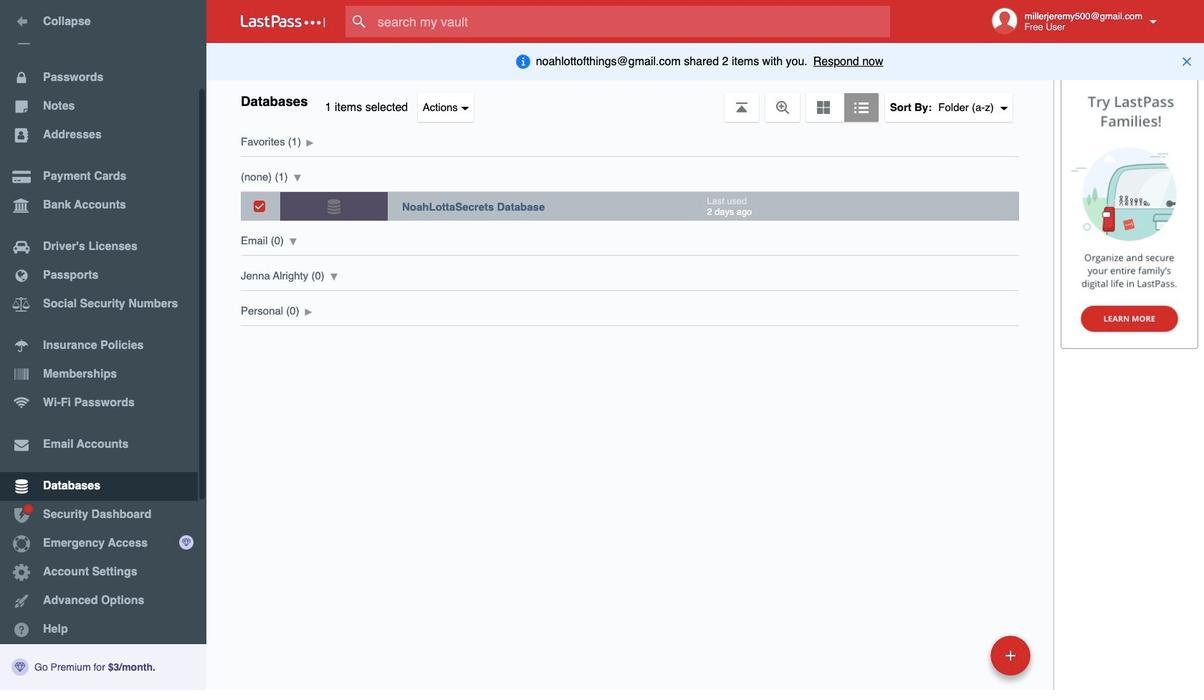 Task type: vqa. For each thing, say whether or not it's contained in the screenshot.
password field
no



Task type: locate. For each thing, give the bounding box(es) containing it.
main content main content
[[207, 122, 1054, 326]]

Search search field
[[346, 6, 919, 37]]



Task type: describe. For each thing, give the bounding box(es) containing it.
search my vault text field
[[346, 6, 919, 37]]

lastpass image
[[241, 15, 326, 28]]

vault options navigation
[[207, 79, 1054, 122]]

new item navigation
[[893, 632, 1040, 691]]

new item element
[[893, 635, 1036, 676]]

main navigation navigation
[[0, 0, 207, 691]]



